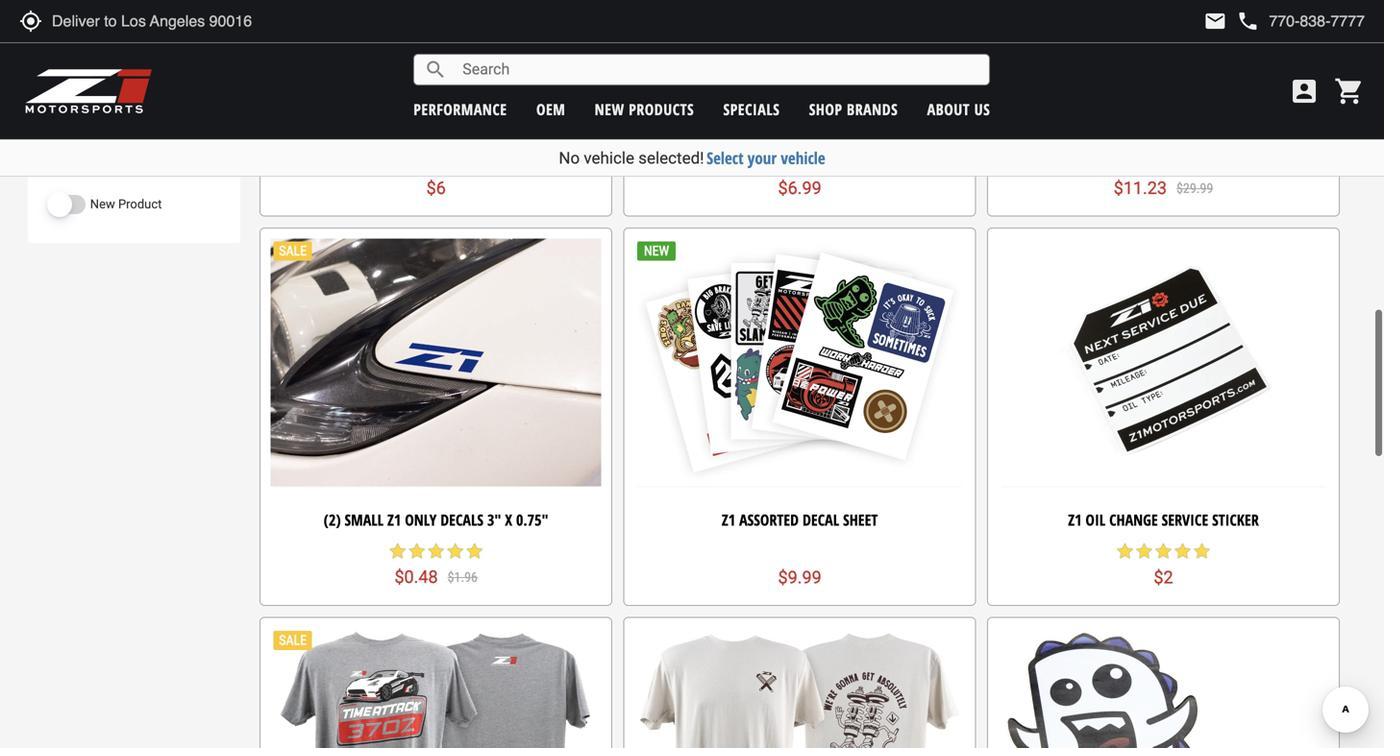 Task type: describe. For each thing, give the bounding box(es) containing it.
no vehicle selected! select your vehicle
[[559, 147, 825, 169]]

sale
[[1076, 120, 1103, 141]]

sale - z1 spec z 350z t-shirt
[[1076, 120, 1251, 141]]

3"
[[487, 510, 501, 531]]

performance
[[414, 99, 507, 120]]

vehicle inside no vehicle selected! select your vehicle
[[584, 149, 634, 168]]

sale
[[109, 110, 133, 124]]

account_box
[[1289, 76, 1320, 107]]

z1 left only on the bottom left
[[387, 510, 401, 531]]

"z1
[[459, 120, 480, 141]]

star star star star star $6.99
[[752, 153, 848, 198]]

product
[[118, 197, 162, 212]]

performance link
[[414, 99, 507, 120]]

oem
[[536, 99, 566, 120]]

tag
[[810, 120, 833, 141]]

phone link
[[1236, 10, 1365, 33]]

key
[[785, 120, 806, 141]]

z1 for z1 oil change service sticker
[[1068, 510, 1082, 531]]

(2) small z1 only decals 3" x 0.75"
[[324, 510, 548, 531]]

shopping_cart link
[[1329, 76, 1365, 107]]

z1 for z1 key tag
[[767, 120, 781, 141]]

z1 for z1 motorsports 3d "z1 emblem"
[[330, 120, 344, 141]]

$0.48
[[395, 568, 438, 588]]

go button
[[190, 19, 221, 50]]

350z
[[1175, 120, 1202, 141]]

$6
[[426, 178, 446, 198]]

z1 right -
[[1115, 120, 1129, 141]]

account_box link
[[1284, 76, 1325, 107]]

z1 assorted decal sheet
[[722, 510, 878, 531]]

select your vehicle link
[[707, 147, 825, 169]]

shopping_cart
[[1334, 76, 1365, 107]]

min number field
[[47, 19, 117, 50]]

only
[[405, 510, 437, 531]]

selected!
[[638, 149, 704, 168]]

sticker
[[1212, 510, 1259, 531]]

phone
[[1236, 10, 1260, 33]]

-
[[1107, 120, 1112, 141]]

3d
[[440, 120, 455, 141]]

service
[[1162, 510, 1208, 531]]

oem link
[[536, 99, 566, 120]]

about
[[927, 99, 970, 120]]

about us link
[[927, 99, 990, 120]]

z1 for z1 assorted decal sheet
[[722, 510, 735, 531]]

assorted
[[739, 510, 799, 531]]

shop brands link
[[809, 99, 898, 120]]

z1 motorsports logo image
[[24, 67, 153, 115]]

motorsports
[[348, 120, 436, 141]]



Task type: locate. For each thing, give the bounding box(es) containing it.
specials link
[[723, 99, 780, 120]]

max number field
[[119, 19, 188, 50]]

decals
[[440, 510, 483, 531]]

z1
[[330, 120, 344, 141], [767, 120, 781, 141], [1115, 120, 1129, 141], [387, 510, 401, 531], [722, 510, 735, 531], [1068, 510, 1082, 531]]

new product
[[90, 197, 162, 212]]

star
[[752, 153, 771, 172], [771, 153, 790, 172], [790, 153, 809, 172], [809, 153, 829, 172], [829, 153, 848, 172], [388, 542, 407, 561], [407, 542, 426, 561], [426, 542, 446, 561], [446, 542, 465, 561], [465, 542, 484, 561], [1115, 542, 1135, 561], [1135, 542, 1154, 561], [1154, 542, 1173, 561], [1173, 542, 1192, 561], [1192, 542, 1212, 561]]

z1 left key
[[767, 120, 781, 141]]

mail link
[[1204, 10, 1227, 33]]

new products
[[595, 99, 694, 120]]

oil
[[1086, 510, 1106, 531]]

new
[[90, 197, 115, 212]]

select
[[707, 147, 744, 169]]

$2
[[1154, 568, 1173, 588]]

go
[[198, 27, 213, 41]]

no
[[559, 149, 580, 168]]

$6.99
[[778, 178, 822, 198]]

$29.99
[[1177, 180, 1213, 196]]

0 horizontal spatial vehicle
[[584, 149, 634, 168]]

$1.96
[[448, 570, 478, 586]]

z1 motorsports 3d "z1 emblem"
[[330, 120, 542, 141]]

my_location
[[19, 10, 42, 33]]

brands
[[847, 99, 898, 120]]

about us
[[927, 99, 990, 120]]

vehicle right no
[[584, 149, 634, 168]]

vehicle
[[781, 147, 825, 169], [584, 149, 634, 168]]

change
[[1109, 510, 1158, 531]]

your
[[748, 147, 777, 169]]

0.75"
[[516, 510, 548, 531]]

t-
[[1206, 120, 1217, 141]]

mail
[[1204, 10, 1227, 33]]

z1 key tag
[[767, 120, 833, 141]]

shop
[[809, 99, 843, 120]]

z1 left motorsports
[[330, 120, 344, 141]]

Search search field
[[447, 55, 989, 85]]

decal
[[803, 510, 839, 531]]

us
[[974, 99, 990, 120]]

shop brands
[[809, 99, 898, 120]]

1 horizontal spatial vehicle
[[781, 147, 825, 169]]

search
[[424, 58, 447, 81]]

on sale
[[90, 110, 133, 124]]

specials
[[723, 99, 780, 120]]

products
[[629, 99, 694, 120]]

star star star star star $0.48 $1.96
[[388, 542, 484, 588]]

sheet
[[843, 510, 878, 531]]

shirt
[[1217, 120, 1251, 141]]

small
[[345, 510, 384, 531]]

new
[[595, 99, 624, 120]]

$11.23
[[1114, 178, 1167, 198]]

$11.23 $29.99
[[1114, 178, 1213, 198]]

(2)
[[324, 510, 341, 531]]

on
[[90, 110, 106, 124]]

z
[[1164, 120, 1171, 141]]

star star star star star $2
[[1115, 542, 1212, 588]]

emblem"
[[484, 120, 542, 141]]

z1 left assorted
[[722, 510, 735, 531]]

mail phone
[[1204, 10, 1260, 33]]

vehicle down z1 key tag
[[781, 147, 825, 169]]

spec
[[1133, 120, 1160, 141]]

x
[[505, 510, 512, 531]]

z1 oil change service sticker
[[1068, 510, 1259, 531]]

$9.99
[[778, 568, 822, 588]]

new products link
[[595, 99, 694, 120]]

z1 left oil
[[1068, 510, 1082, 531]]



Task type: vqa. For each thing, say whether or not it's contained in the screenshot.
the in the therefore, we are excited to announce that our service center will now be known as the "z1 performance center."  while we will continue to provide world-class service, we will be making a shift in our offerings. going forward, we will specialize exclusively in performance part installation. this means that we will no longer be performing diagnostic work or jobs that are primarily maintenance related.
no



